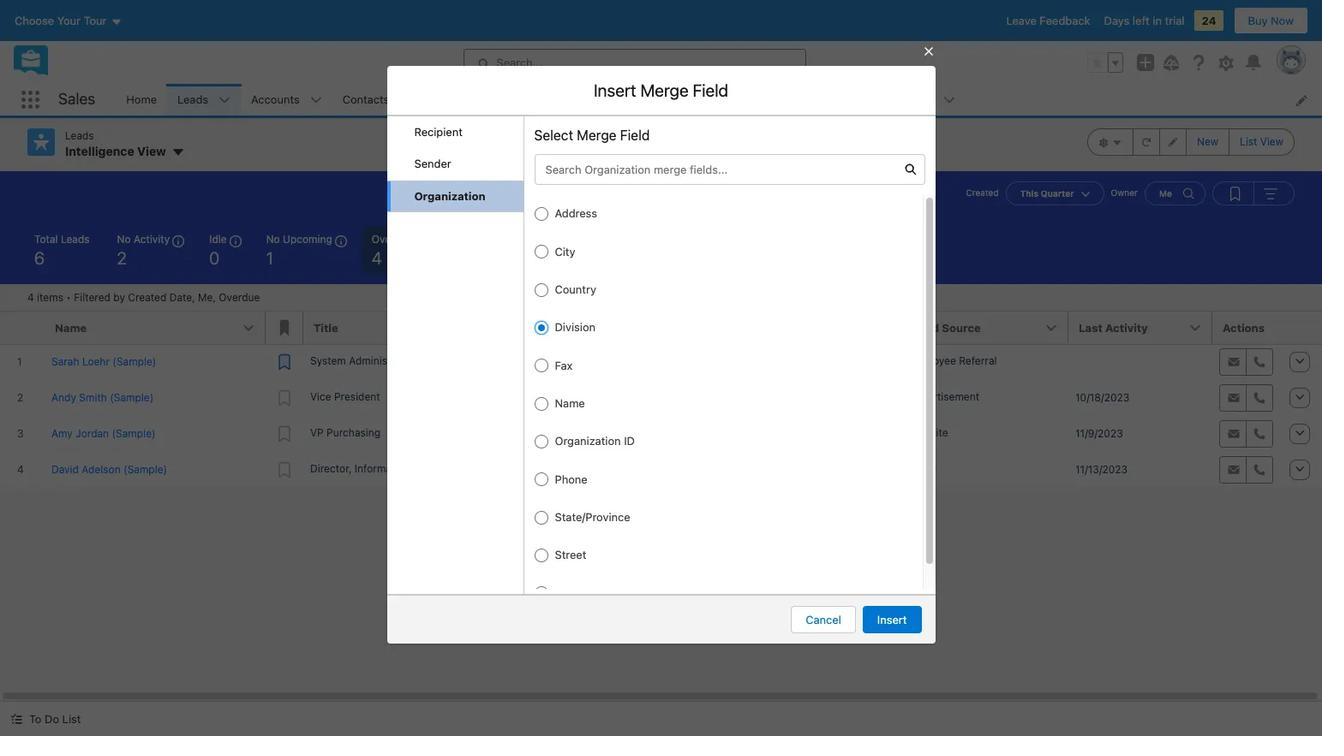 Task type: vqa. For each thing, say whether or not it's contained in the screenshot.
1st (1) from the right
no



Task type: locate. For each thing, give the bounding box(es) containing it.
information
[[355, 462, 410, 475]]

group up the me button
[[1087, 129, 1295, 156]]

1 horizontal spatial organization
[[555, 435, 621, 448]]

activity right last
[[1105, 321, 1148, 335]]

in
[[1153, 14, 1162, 27]]

1 vertical spatial overdue
[[219, 291, 260, 304]]

insert
[[594, 80, 636, 100], [877, 613, 907, 627]]

merge for select
[[577, 127, 617, 143]]

0 vertical spatial insert
[[594, 80, 636, 100]]

1 horizontal spatial 4
[[372, 248, 382, 268]]

fax
[[555, 359, 573, 372]]

activity inside button
[[1105, 321, 1148, 335]]

name up lee
[[555, 397, 585, 410]]

1 horizontal spatial merge
[[640, 80, 689, 100]]

0 vertical spatial to
[[437, 594, 449, 608]]

0 horizontal spatial text default image
[[10, 714, 22, 726]]

c
[[482, 127, 490, 141]]

contacts
[[342, 92, 389, 106]]

overdue 4
[[372, 233, 413, 268]]

text default image
[[608, 159, 620, 171], [10, 714, 22, 726]]

overdue right me,
[[219, 291, 260, 304]]

11/13/2023
[[1075, 463, 1128, 476]]

1 horizontal spatial created
[[966, 188, 999, 198]]

0 vertical spatial organization
[[414, 189, 486, 203]]

1 vertical spatial field
[[620, 127, 650, 143]]

purchasing
[[327, 426, 381, 439]]

0 vertical spatial overdue
[[372, 233, 413, 245]]

0 vertical spatial text default image
[[608, 159, 620, 171]]

days
[[1104, 14, 1130, 27]]

cell
[[570, 344, 770, 380], [770, 344, 902, 380], [1069, 344, 1212, 380], [770, 380, 902, 416], [770, 416, 902, 452], [770, 452, 902, 488]]

text default image left do
[[10, 714, 22, 726]]

system administrator
[[310, 354, 414, 367]]

0 vertical spatial activity
[[134, 233, 170, 245]]

new
[[1197, 135, 1219, 148]]

leave
[[1006, 14, 1037, 27]]

me
[[1159, 188, 1172, 198]]

do
[[45, 713, 59, 727]]

last activity
[[1079, 321, 1148, 335]]

leads up 'intelligence'
[[65, 129, 94, 142]]

0 vertical spatial leads
[[177, 92, 208, 106]]

view right 'intelligence'
[[137, 144, 166, 159]]

1 horizontal spatial 0
[[519, 248, 529, 268]]

1 vertical spatial group
[[1087, 129, 1295, 156]]

0 horizontal spatial list
[[62, 713, 81, 727]]

text default image up cancel button
[[814, 591, 826, 603]]

1 no from the left
[[117, 233, 131, 245]]

merge up the (sample)
[[577, 127, 617, 143]]

by
[[113, 291, 125, 304]]

related
[[395, 594, 434, 608]]

insert for insert merge field
[[594, 80, 636, 100]]

1 horizontal spatial name
[[555, 397, 585, 410]]

universal technologies
[[577, 390, 688, 403]]

view right new
[[1260, 135, 1284, 148]]

group down list view button
[[1212, 181, 1295, 205]]

view for intelligence view
[[137, 144, 166, 159]]

leads list item
[[167, 84, 241, 116]]

to left do
[[29, 713, 42, 727]]

1 vertical spatial organization
[[555, 435, 621, 448]]

field for select merge field
[[620, 127, 650, 143]]

upcoming down address
[[519, 233, 568, 245]]

1 horizontal spatial activity
[[1105, 321, 1148, 335]]

list right new
[[1240, 135, 1257, 148]]

state/province
[[555, 511, 630, 524]]

key performance indicators group
[[0, 226, 1322, 284]]

calendar list item
[[536, 84, 625, 116]]

1 horizontal spatial list
[[1240, 135, 1257, 148]]

this quarter
[[1020, 188, 1074, 198]]

cell for other
[[770, 452, 902, 488]]

list inside button
[[1240, 135, 1257, 148]]

name
[[55, 321, 87, 335], [555, 397, 585, 410]]

lead view settings image
[[1087, 129, 1134, 156]]

0 horizontal spatial field
[[620, 127, 650, 143]]

1 horizontal spatial text default image
[[608, 159, 620, 171]]

last activity button
[[1069, 311, 1212, 344]]

1 horizontal spatial view
[[1260, 135, 1284, 148]]

technologies
[[624, 390, 688, 403]]

1 horizontal spatial field
[[693, 80, 728, 100]]

forecasts link
[[625, 84, 696, 116]]

advertisement
[[909, 390, 979, 403]]

0 vertical spatial merge
[[640, 80, 689, 100]]

name down • in the top left of the page
[[55, 321, 87, 335]]

to left accounts image
[[437, 594, 449, 608]]

organization down the sender
[[414, 189, 486, 203]]

0 vertical spatial name
[[55, 321, 87, 335]]

insert right cancel button
[[877, 613, 907, 627]]

list
[[116, 84, 1322, 116]]

division
[[555, 321, 596, 334]]

field up c b <tarashultz49@gmail.com> popup button
[[693, 80, 728, 100]]

bcc
[[401, 219, 420, 233]]

no upcoming
[[266, 233, 332, 245]]

0 horizontal spatial upcoming
[[283, 233, 332, 245]]

activity up 4 items • filtered by created date, me, overdue status
[[134, 233, 170, 245]]

important cell
[[266, 311, 303, 345]]

andy smith (sample) link
[[469, 153, 625, 176]]

to
[[437, 594, 449, 608], [29, 713, 42, 727]]

field
[[693, 80, 728, 100], [620, 127, 650, 143]]

view
[[1260, 135, 1284, 148], [137, 144, 166, 159]]

contacts link
[[332, 84, 400, 116]]

created left this
[[966, 188, 999, 198]]

0 horizontal spatial 0
[[209, 248, 219, 268]]

overdue down cc
[[372, 233, 413, 245]]

administrator
[[349, 354, 414, 367]]

name inside button
[[55, 321, 87, 335]]

0 horizontal spatial text default image
[[509, 190, 521, 202]]

recipient
[[414, 125, 463, 138]]

buy now
[[1248, 14, 1294, 27]]

•
[[66, 291, 71, 304]]

items
[[37, 291, 63, 304]]

0 horizontal spatial created
[[128, 291, 167, 304]]

1 vertical spatial activity
[[1105, 321, 1148, 335]]

0 horizontal spatial activity
[[134, 233, 170, 245]]

1 horizontal spatial to
[[437, 594, 449, 608]]

0 vertical spatial field
[[693, 80, 728, 100]]

to element
[[469, 153, 914, 179]]

1 vertical spatial to
[[29, 713, 42, 727]]

cancel button
[[791, 606, 856, 634]]

send button
[[872, 600, 928, 627]]

text default image inside tandy link
[[509, 190, 521, 202]]

1
[[266, 248, 273, 268]]

4
[[372, 248, 382, 268], [27, 291, 34, 304]]

action cell
[[1281, 311, 1322, 345]]

tandy link
[[469, 185, 526, 207]]

insert inside button
[[877, 613, 907, 627]]

0 horizontal spatial to
[[29, 713, 42, 727]]

zip/postal
[[555, 587, 607, 600]]

1 vertical spatial text default image
[[10, 714, 22, 726]]

organization for organization id
[[555, 435, 621, 448]]

view inside button
[[1260, 135, 1284, 148]]

2 no from the left
[[266, 233, 280, 245]]

street
[[555, 549, 586, 562]]

idle
[[209, 233, 227, 245]]

0 horizontal spatial insert
[[594, 80, 636, 100]]

activity inside key performance indicators 'group'
[[134, 233, 170, 245]]

cc element
[[469, 184, 914, 211]]

leads right home
[[177, 92, 208, 106]]

1 horizontal spatial overdue
[[372, 233, 413, 245]]

field down "forecasts" link
[[620, 127, 650, 143]]

0 vertical spatial created
[[966, 188, 999, 198]]

insert down search... button
[[594, 80, 636, 100]]

code
[[610, 587, 637, 600]]

text default image
[[509, 190, 521, 202], [814, 591, 826, 603]]

group down days
[[1087, 52, 1123, 73]]

to do list button
[[0, 703, 91, 737]]

text default image inside to do list button
[[10, 714, 22, 726]]

contacts list item
[[332, 84, 422, 116]]

1 vertical spatial name
[[555, 397, 585, 410]]

2 0 from the left
[[519, 248, 529, 268]]

1 horizontal spatial no
[[266, 233, 280, 245]]

cell for advertisement
[[770, 380, 902, 416]]

text default image right tandy
[[509, 190, 521, 202]]

upcoming left overdue 4
[[283, 233, 332, 245]]

4 inside overdue 4
[[372, 248, 382, 268]]

field for insert merge field
[[693, 80, 728, 100]]

intelligence
[[65, 144, 134, 159]]

2 vertical spatial leads
[[61, 233, 90, 245]]

0 vertical spatial 4
[[372, 248, 382, 268]]

leads right the total
[[61, 233, 90, 245]]

grid
[[0, 311, 1322, 489]]

0 vertical spatial text default image
[[509, 190, 521, 202]]

Subject text field
[[469, 244, 918, 275]]

0 down idle
[[209, 248, 219, 268]]

10/18/2023
[[1075, 391, 1130, 404]]

0 left city
[[519, 248, 529, 268]]

list
[[1240, 135, 1257, 148], [62, 713, 81, 727]]

organization
[[414, 189, 486, 203], [555, 435, 621, 448]]

group
[[1087, 52, 1123, 73], [1087, 129, 1295, 156], [1212, 181, 1295, 205]]

created right by
[[128, 291, 167, 304]]

quarter
[[1041, 188, 1074, 198]]

days left in trial
[[1104, 14, 1185, 27]]

no for 1
[[266, 233, 280, 245]]

0 horizontal spatial view
[[137, 144, 166, 159]]

accounts list item
[[241, 84, 332, 116]]

0 horizontal spatial merge
[[577, 127, 617, 143]]

1 vertical spatial list
[[62, 713, 81, 727]]

list right do
[[62, 713, 81, 727]]

1 vertical spatial merge
[[577, 127, 617, 143]]

email dialog
[[387, 68, 935, 641]]

0 horizontal spatial organization
[[414, 189, 486, 203]]

lead
[[913, 321, 939, 335]]

organization up phone
[[555, 435, 621, 448]]

1 vertical spatial insert
[[877, 613, 907, 627]]

merge down search... button
[[640, 80, 689, 100]]

select merge field
[[534, 127, 650, 143]]

activity
[[134, 233, 170, 245], [1105, 321, 1148, 335]]

trial
[[1165, 14, 1185, 27]]

view for list view
[[1260, 135, 1284, 148]]

name cell
[[45, 311, 266, 345]]

company cell
[[570, 311, 770, 345]]

1 horizontal spatial insert
[[877, 613, 907, 627]]

1 horizontal spatial upcoming
[[519, 233, 568, 245]]

accounts image
[[456, 589, 473, 606]]

list view button
[[1229, 129, 1295, 156]]

1 0 from the left
[[209, 248, 219, 268]]

text default image right the (sample)
[[608, 159, 620, 171]]

0 vertical spatial list
[[1240, 135, 1257, 148]]

2
[[117, 248, 127, 268]]

list inside button
[[62, 713, 81, 727]]

4 items • filtered by created date, me, overdue status
[[27, 291, 260, 304]]

no up 2
[[117, 233, 131, 245]]

0 for idle
[[209, 248, 219, 268]]

name button
[[45, 311, 266, 344]]

universal
[[577, 390, 622, 403]]

search...
[[497, 56, 542, 69]]

no up 1
[[266, 233, 280, 245]]

activity for no activity
[[134, 233, 170, 245]]

0 vertical spatial group
[[1087, 52, 1123, 73]]

director, information technology
[[310, 462, 469, 475]]

bcc element
[[469, 216, 914, 242]]

0 horizontal spatial no
[[117, 233, 131, 245]]

1 vertical spatial text default image
[[814, 591, 826, 603]]

smith
[[524, 157, 554, 171]]

0 horizontal spatial 4
[[27, 291, 34, 304]]

to inside button
[[29, 713, 42, 727]]

no activity
[[117, 233, 170, 245]]

0 horizontal spatial name
[[55, 321, 87, 335]]



Task type: describe. For each thing, give the bounding box(es) containing it.
lee enterprise, inc
[[577, 426, 667, 439]]

leads inside list item
[[177, 92, 208, 106]]

technology
[[413, 462, 469, 475]]

cell for website
[[770, 416, 902, 452]]

phone
[[555, 473, 588, 486]]

andy
[[494, 157, 521, 171]]

leads link
[[167, 84, 219, 116]]

employee referral
[[909, 354, 997, 367]]

director,
[[310, 462, 352, 475]]

company button
[[570, 311, 770, 344]]

text default image inside andy smith (sample) link
[[608, 159, 620, 171]]

lead status cell
[[770, 311, 902, 345]]

other
[[909, 462, 937, 475]]

organization for organization
[[414, 189, 486, 203]]

buy now button
[[1234, 7, 1308, 34]]

row number image
[[0, 311, 45, 344]]

calendar link
[[536, 84, 603, 116]]

leave feedback
[[1006, 14, 1090, 27]]

title cell
[[303, 311, 570, 345]]

lead source
[[913, 321, 981, 335]]

vice president
[[310, 390, 380, 403]]

company
[[580, 321, 632, 335]]

1 vertical spatial created
[[128, 291, 167, 304]]

1 upcoming from the left
[[283, 233, 332, 245]]

city
[[555, 245, 575, 258]]

zip/postal code
[[555, 587, 637, 600]]

andy smith (sample)
[[494, 157, 603, 171]]

sales
[[58, 90, 95, 108]]

system
[[310, 354, 346, 367]]

to inside 'email' dialog
[[437, 594, 449, 608]]

lee
[[577, 426, 594, 439]]

cc
[[401, 188, 415, 202]]

merge for insert
[[640, 80, 689, 100]]

vice
[[310, 390, 331, 403]]

home link
[[116, 84, 167, 116]]

accounts
[[251, 92, 300, 106]]

country
[[555, 283, 596, 296]]

overdue inside key performance indicators 'group'
[[372, 233, 413, 245]]

no for 2
[[117, 233, 131, 245]]

row number cell
[[0, 311, 45, 345]]

vp
[[310, 426, 324, 439]]

inc
[[653, 426, 667, 439]]

this quarter button
[[1006, 181, 1104, 205]]

referral
[[959, 354, 997, 367]]

me button
[[1145, 181, 1206, 205]]

filtered
[[74, 291, 110, 304]]

0 for upcoming
[[519, 248, 529, 268]]

related to
[[395, 594, 449, 608]]

actions cell
[[1212, 311, 1281, 345]]

dashboards link
[[696, 84, 779, 116]]

0 horizontal spatial overdue
[[219, 291, 260, 304]]

intelligence view
[[65, 144, 166, 159]]

home
[[126, 92, 157, 106]]

insert merge field
[[594, 80, 728, 100]]

lead source button
[[902, 311, 1069, 344]]

enterprise,
[[597, 426, 650, 439]]

source
[[942, 321, 981, 335]]

2 vertical spatial group
[[1212, 181, 1295, 205]]

to do list
[[29, 713, 81, 727]]

cancel
[[806, 613, 841, 627]]

send
[[886, 607, 913, 620]]

Search Organization merge fields... text field
[[534, 154, 925, 185]]

lead source cell
[[902, 311, 1069, 345]]

title
[[314, 321, 338, 335]]

feedback
[[1040, 14, 1090, 27]]

tandy
[[473, 189, 505, 202]]

me,
[[198, 291, 216, 304]]

left
[[1133, 14, 1150, 27]]

now
[[1271, 14, 1294, 27]]

actions
[[1223, 321, 1265, 335]]

(sample)
[[557, 157, 603, 171]]

insert for insert
[[877, 613, 907, 627]]

dashboards
[[707, 92, 769, 106]]

insert button
[[863, 606, 922, 634]]

last activity cell
[[1069, 311, 1212, 345]]

c b <tarashultz49@gmail.com>
[[482, 127, 646, 141]]

6
[[34, 248, 45, 268]]

b
[[493, 127, 500, 141]]

list containing home
[[116, 84, 1322, 116]]

24
[[1202, 14, 1216, 27]]

list view
[[1240, 135, 1284, 148]]

president
[[334, 390, 380, 403]]

<tarashultz49@gmail.com>
[[503, 127, 646, 141]]

vp purchasing
[[310, 426, 381, 439]]

group containing new
[[1087, 129, 1295, 156]]

grid containing name
[[0, 311, 1322, 489]]

last
[[1079, 321, 1103, 335]]

1 horizontal spatial text default image
[[814, 591, 826, 603]]

11/9/2023
[[1075, 427, 1123, 440]]

activity for last activity
[[1105, 321, 1148, 335]]

title button
[[303, 311, 570, 344]]

select
[[534, 127, 573, 143]]

id
[[624, 435, 635, 448]]

1 vertical spatial 4
[[27, 291, 34, 304]]

action image
[[1281, 311, 1322, 344]]

website
[[909, 426, 948, 439]]

calendar
[[546, 92, 593, 106]]

leave feedback link
[[1006, 14, 1090, 27]]

new button
[[1186, 129, 1230, 156]]

cell for employee referral
[[770, 344, 902, 380]]

address
[[555, 207, 597, 221]]

2 upcoming from the left
[[519, 233, 568, 245]]

1 vertical spatial leads
[[65, 129, 94, 142]]

leads inside total leads 6
[[61, 233, 90, 245]]

sender
[[414, 157, 451, 171]]

dashboards list item
[[696, 84, 802, 116]]



